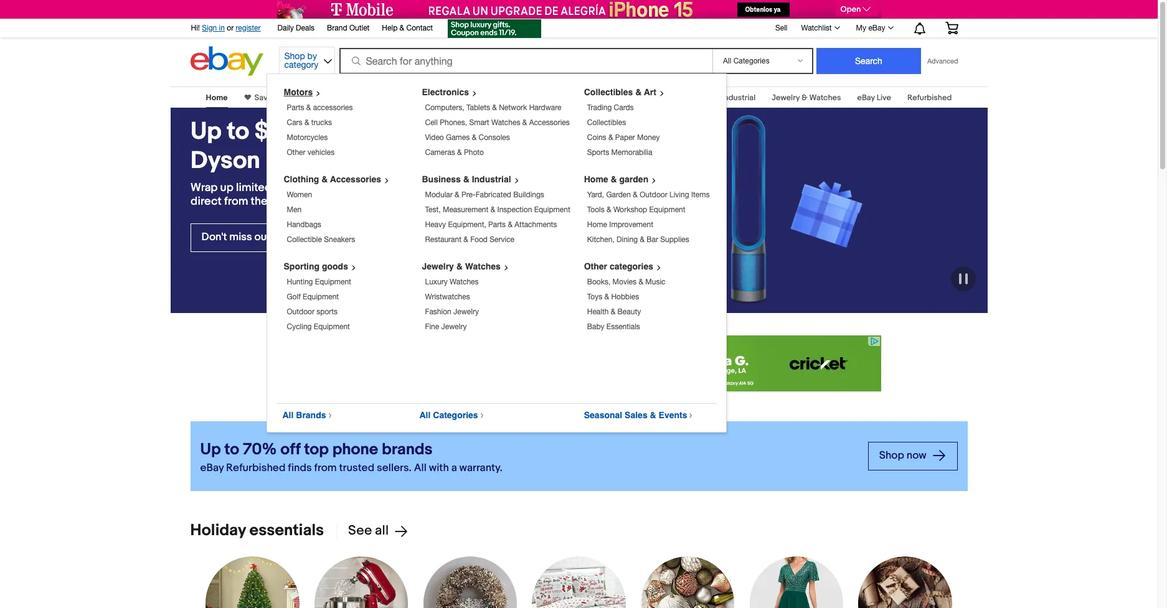 Task type: vqa. For each thing, say whether or not it's contained in the screenshot.
1TB on the right of page
no



Task type: describe. For each thing, give the bounding box(es) containing it.
home & garden
[[454, 93, 513, 103]]

parts & accessories link
[[287, 103, 353, 112]]

luxury
[[425, 278, 448, 287]]

hardware
[[529, 103, 562, 112]]

fashion jewelry link
[[425, 308, 479, 316]]

toys & hobbies link
[[587, 293, 639, 302]]

1 vertical spatial business & industrial link
[[422, 174, 524, 184]]

modular
[[425, 191, 453, 199]]

sign in link
[[202, 24, 225, 32]]

off for $350
[[318, 117, 348, 146]]

limited-
[[236, 181, 276, 195]]

sports
[[587, 148, 609, 157]]

home for home & garden
[[454, 93, 476, 103]]

refurbished link
[[908, 93, 952, 103]]

equipment inside yard, garden & outdoor living items tools & workshop equipment home improvement kitchen, dining & bar supplies
[[649, 206, 686, 214]]

hunting equipment golf equipment outdoor sports cycling equipment
[[287, 278, 351, 331]]

brand outlet link
[[327, 22, 370, 36]]

watches inside computers, tablets & network hardware cell phones, smart watches & accessories video games & consoles cameras & photo
[[492, 118, 520, 127]]

golf equipment link
[[287, 293, 339, 302]]

other categories
[[584, 262, 654, 272]]

parts inside modular & pre-fabricated buildings test, measurement & inspection equipment heavy equipment, parts & attachments restaurant & food service
[[488, 221, 506, 229]]

bar
[[647, 235, 659, 244]]

hunting equipment link
[[287, 278, 351, 287]]

women
[[287, 191, 312, 199]]

watches down food
[[465, 262, 501, 272]]

up to $350 off dyson main content
[[0, 79, 1158, 609]]

wristwatches
[[425, 293, 470, 302]]

toys link
[[573, 93, 589, 103]]

help & contact
[[382, 24, 433, 32]]

modular & pre-fabricated buildings link
[[425, 191, 544, 199]]

equipment,
[[448, 221, 486, 229]]

business inside up to $350 off dyson main content
[[680, 93, 713, 103]]

collectibles & art link
[[584, 87, 670, 97]]

cell phones, smart watches & accessories link
[[425, 118, 570, 127]]

sporting goods link
[[284, 262, 361, 272]]

industrial inside up to $350 off dyson main content
[[722, 93, 756, 103]]

see all link
[[336, 523, 409, 540]]

a
[[451, 462, 457, 475]]

games
[[446, 133, 470, 142]]

shop for shop by category
[[284, 51, 305, 61]]

sign
[[202, 24, 217, 32]]

men link
[[287, 206, 302, 214]]

other vehicles link
[[287, 148, 335, 157]]

computers, tablets & network hardware link
[[425, 103, 562, 112]]

in
[[219, 24, 225, 32]]

jewelry & watches for the bottom jewelry & watches link
[[422, 262, 501, 272]]

equipment inside modular & pre-fabricated buildings test, measurement & inspection equipment heavy equipment, parts & attachments restaurant & food service
[[534, 206, 570, 214]]

garden inside yard, garden & outdoor living items tools & workshop equipment home improvement kitchen, dining & bar supplies
[[606, 191, 631, 199]]

your shopping cart image
[[945, 22, 959, 34]]

help & contact link
[[382, 22, 433, 36]]

ebay inside account navigation
[[869, 24, 886, 32]]

parts inside parts & accessories cars & trucks motorcycles other vehicles
[[287, 103, 304, 112]]

kitchen, dining & bar supplies link
[[587, 235, 690, 244]]

electronics
[[422, 87, 469, 97]]

& inside trading cards collectibles coins & paper money sports memorabilia
[[609, 133, 613, 142]]

shop for shop now
[[880, 450, 905, 462]]

up to 70% off top phone brands ebay refurbished finds from trusted sellers. all with a warranty.
[[200, 441, 503, 475]]

holiday essentials
[[190, 521, 324, 541]]

don't miss out
[[202, 231, 273, 244]]

sports memorabilia link
[[587, 148, 653, 157]]

collectibles for collectibles link in the up to $350 off dyson main content
[[393, 93, 438, 103]]

home & garden
[[584, 174, 649, 184]]

home for home
[[206, 93, 228, 103]]

register link
[[236, 24, 261, 32]]

phone
[[332, 441, 378, 460]]

toys inside up to $350 off dyson main content
[[573, 93, 589, 103]]

all brands link
[[283, 411, 337, 421]]

my ebay link
[[850, 21, 899, 36]]

paper
[[615, 133, 635, 142]]

equipment down goods
[[315, 278, 351, 287]]

0 vertical spatial business & industrial link
[[680, 93, 756, 103]]

brand.
[[270, 195, 302, 209]]

watches inside up to $350 off dyson main content
[[810, 93, 841, 103]]

all categories
[[420, 411, 478, 421]]

ebay live link
[[858, 93, 891, 103]]

outlet
[[349, 24, 370, 32]]

toys inside books, movies & music toys & hobbies health & beauty baby essentials
[[587, 293, 603, 302]]

collectibles inside trading cards collectibles coins & paper money sports memorabilia
[[587, 118, 626, 127]]

dyson
[[190, 146, 260, 176]]

get the coupon image
[[448, 19, 541, 38]]

$350
[[254, 117, 312, 146]]

outdoor sports link
[[287, 308, 338, 316]]

now
[[907, 450, 927, 462]]

workshop
[[614, 206, 647, 214]]

shop by category button
[[279, 46, 335, 73]]

home for home & garden
[[584, 174, 608, 184]]

ebay inside up to 70% off top phone brands ebay refurbished finds from trusted sellers. all with a warranty.
[[200, 462, 224, 475]]

cell
[[425, 118, 438, 127]]

miss
[[229, 231, 252, 244]]

test,
[[425, 206, 441, 214]]

shop by category
[[284, 51, 318, 70]]

cards
[[614, 103, 634, 112]]

books, movies & music toys & hobbies health & beauty baby essentials
[[587, 278, 666, 331]]

hunting
[[287, 278, 313, 287]]

see all
[[348, 523, 389, 540]]

holiday
[[301, 181, 338, 195]]

tablets
[[467, 103, 490, 112]]

restaurant
[[425, 235, 462, 244]]

shop now link
[[868, 442, 958, 471]]

0 horizontal spatial business & industrial
[[422, 174, 511, 184]]

beauty
[[618, 308, 641, 316]]

video games & consoles link
[[425, 133, 510, 142]]

clothing
[[284, 174, 319, 184]]

my
[[856, 24, 867, 32]]

by
[[308, 51, 317, 61]]

saved
[[255, 93, 277, 103]]

memorabilia
[[612, 148, 653, 157]]

watchlist link
[[795, 21, 846, 36]]

advanced
[[928, 57, 958, 65]]

refurbished inside up to 70% off top phone brands ebay refurbished finds from trusted sellers. all with a warranty.
[[226, 462, 286, 475]]

computers,
[[425, 103, 465, 112]]

music
[[646, 278, 666, 287]]

up for up to 70% off top phone brands
[[200, 441, 221, 460]]

pre-
[[462, 191, 476, 199]]

luxury watches link
[[425, 278, 479, 287]]

trucks
[[311, 118, 332, 127]]

1 vertical spatial ebay
[[858, 93, 875, 103]]

up to $350 off dyson link
[[190, 117, 397, 176]]

0 horizontal spatial accessories
[[330, 174, 381, 184]]

collectibles link inside up to $350 off dyson main content
[[393, 93, 438, 103]]

0 vertical spatial refurbished
[[908, 93, 952, 103]]

& inside the help & contact link
[[400, 24, 404, 32]]



Task type: locate. For each thing, give the bounding box(es) containing it.
collectibles & art
[[584, 87, 657, 97]]

0 vertical spatial outdoor
[[640, 191, 668, 199]]

2 vertical spatial ebay
[[200, 462, 224, 475]]

up inside up to $350 off dyson wrap up limited-time holiday deals direct from the brand.
[[190, 117, 221, 146]]

hi! sign in or register
[[191, 24, 261, 32]]

home down tools at the top right
[[587, 221, 607, 229]]

all for all categories
[[420, 411, 431, 421]]

1 horizontal spatial from
[[314, 462, 337, 475]]

sporting for sporting goods
[[605, 93, 637, 103]]

1 vertical spatial garden
[[606, 191, 631, 199]]

other down motorcycles link
[[287, 148, 306, 157]]

0 vertical spatial garden
[[485, 93, 513, 103]]

1 horizontal spatial refurbished
[[908, 93, 952, 103]]

shop left now
[[880, 450, 905, 462]]

categories
[[610, 262, 654, 272]]

daily deals link
[[278, 22, 315, 36]]

collectibles down trading cards link
[[587, 118, 626, 127]]

outdoor inside yard, garden & outdoor living items tools & workshop equipment home improvement kitchen, dining & bar supplies
[[640, 191, 668, 199]]

1 horizontal spatial industrial
[[722, 93, 756, 103]]

70%
[[243, 441, 277, 460]]

0 vertical spatial sporting
[[605, 93, 637, 103]]

up up wrap
[[190, 117, 221, 146]]

top
[[304, 441, 329, 460]]

kitchen,
[[587, 235, 615, 244]]

from inside up to 70% off top phone brands ebay refurbished finds from trusted sellers. all with a warranty.
[[314, 462, 337, 475]]

business
[[680, 93, 713, 103], [422, 174, 461, 184]]

sporting up cards
[[605, 93, 637, 103]]

from inside up to $350 off dyson wrap up limited-time holiday deals direct from the brand.
[[224, 195, 248, 209]]

cycling
[[287, 323, 312, 331]]

equipment down sports
[[314, 323, 350, 331]]

0 horizontal spatial jewelry & watches
[[422, 262, 501, 272]]

0 vertical spatial business
[[680, 93, 713, 103]]

live
[[877, 93, 891, 103]]

seasonal sales & events
[[584, 411, 687, 421]]

1 vertical spatial jewelry & watches link
[[422, 262, 514, 272]]

1 vertical spatial from
[[314, 462, 337, 475]]

1 horizontal spatial business & industrial link
[[680, 93, 756, 103]]

holiday
[[190, 521, 246, 541]]

0 horizontal spatial industrial
[[472, 174, 511, 184]]

to inside up to 70% off top phone brands ebay refurbished finds from trusted sellers. all with a warranty.
[[224, 441, 239, 460]]

1 vertical spatial industrial
[[472, 174, 511, 184]]

watches left ebay live "link"
[[810, 93, 841, 103]]

register
[[236, 24, 261, 32]]

0 horizontal spatial collectibles link
[[393, 93, 438, 103]]

industrial inside banner
[[472, 174, 511, 184]]

1 vertical spatial off
[[280, 441, 301, 460]]

holiday essentials link
[[190, 521, 324, 541]]

garden
[[620, 174, 649, 184]]

accessories down vehicles
[[330, 174, 381, 184]]

sneakers
[[324, 235, 355, 244]]

books, movies & music link
[[587, 278, 666, 287]]

watches inside luxury watches wristwatches fashion jewelry fine jewelry
[[450, 278, 479, 287]]

see
[[348, 523, 372, 540]]

0 vertical spatial to
[[227, 117, 249, 146]]

0 horizontal spatial other
[[287, 148, 306, 157]]

0 vertical spatial collectibles link
[[393, 93, 438, 103]]

1 horizontal spatial off
[[318, 117, 348, 146]]

Search for anything text field
[[341, 49, 710, 73]]

0 vertical spatial industrial
[[722, 93, 756, 103]]

sporting goods
[[605, 93, 664, 103]]

garden up computers, tablets & network hardware link at left top
[[485, 93, 513, 103]]

daily
[[278, 24, 294, 32]]

sporting inside up to $350 off dyson main content
[[605, 93, 637, 103]]

or
[[227, 24, 234, 32]]

1 horizontal spatial jewelry & watches link
[[772, 93, 841, 103]]

1 vertical spatial collectibles link
[[587, 118, 626, 127]]

accessories inside computers, tablets & network hardware cell phones, smart watches & accessories video games & consoles cameras & photo
[[529, 118, 570, 127]]

0 horizontal spatial jewelry & watches link
[[422, 262, 514, 272]]

clothing & accessories link
[[284, 174, 394, 184]]

to for $350
[[227, 117, 249, 146]]

watches down network
[[492, 118, 520, 127]]

1 vertical spatial other
[[584, 262, 607, 272]]

sell link
[[770, 23, 793, 32]]

1 vertical spatial advertisement region
[[277, 336, 881, 392]]

garden down home & garden
[[606, 191, 631, 199]]

jewelry & watches inside banner
[[422, 262, 501, 272]]

up inside up to 70% off top phone brands ebay refurbished finds from trusted sellers. all with a warranty.
[[200, 441, 221, 460]]

0 horizontal spatial outdoor
[[287, 308, 315, 316]]

account navigation
[[184, 16, 968, 40]]

equipment up attachments
[[534, 206, 570, 214]]

parts up cars
[[287, 103, 304, 112]]

0 horizontal spatial garden
[[485, 93, 513, 103]]

1 horizontal spatial business & industrial
[[680, 93, 756, 103]]

0 horizontal spatial sporting
[[284, 262, 320, 272]]

all left with
[[414, 462, 427, 475]]

home up tablets
[[454, 93, 476, 103]]

0 horizontal spatial refurbished
[[226, 462, 286, 475]]

0 vertical spatial jewelry & watches
[[772, 93, 841, 103]]

2 advertisement region from the top
[[277, 336, 881, 392]]

1 horizontal spatial shop
[[880, 450, 905, 462]]

all left brands
[[283, 411, 294, 421]]

motors inside up to $350 off dyson main content
[[293, 93, 319, 103]]

toys up the health
[[587, 293, 603, 302]]

brands
[[382, 441, 433, 460]]

up for up to $350 off dyson
[[190, 117, 221, 146]]

consoles
[[479, 133, 510, 142]]

shop inside shop by category
[[284, 51, 305, 61]]

off inside up to 70% off top phone brands ebay refurbished finds from trusted sellers. all with a warranty.
[[280, 441, 301, 460]]

1 horizontal spatial sporting
[[605, 93, 637, 103]]

deals
[[341, 181, 369, 195]]

1 vertical spatial business & industrial
[[422, 174, 511, 184]]

contact
[[406, 24, 433, 32]]

parts down test, measurement & inspection equipment link
[[488, 221, 506, 229]]

0 vertical spatial advertisement region
[[277, 0, 881, 19]]

1 horizontal spatial jewelry & watches
[[772, 93, 841, 103]]

0 vertical spatial ebay
[[869, 24, 886, 32]]

equipment down hunting equipment link
[[303, 293, 339, 302]]

0 horizontal spatial business & industrial link
[[422, 174, 524, 184]]

don't
[[202, 231, 227, 244]]

restaurant & food service link
[[425, 235, 515, 244]]

jewelry inside up to $350 off dyson main content
[[772, 93, 800, 103]]

advanced link
[[921, 49, 965, 74]]

to
[[227, 117, 249, 146], [224, 441, 239, 460]]

wrap
[[190, 181, 217, 195]]

service
[[490, 235, 515, 244]]

sports
[[317, 308, 338, 316]]

cycling equipment link
[[287, 323, 350, 331]]

collectibles for collectibles & art
[[584, 87, 633, 97]]

collectibles inside up to $350 off dyson main content
[[393, 93, 438, 103]]

home & garden link
[[454, 93, 513, 103]]

all brands
[[283, 411, 326, 421]]

1 horizontal spatial other
[[584, 262, 607, 272]]

0 vertical spatial from
[[224, 195, 248, 209]]

shop inside up to $350 off dyson main content
[[880, 450, 905, 462]]

home improvement link
[[587, 221, 654, 229]]

0 vertical spatial off
[[318, 117, 348, 146]]

time
[[276, 181, 299, 195]]

1 advertisement region from the top
[[277, 0, 881, 19]]

1 vertical spatial outdoor
[[287, 308, 315, 316]]

collectibles up "cell"
[[393, 93, 438, 103]]

collectible
[[287, 235, 322, 244]]

sporting inside banner
[[284, 262, 320, 272]]

heavy
[[425, 221, 446, 229]]

trusted
[[339, 462, 375, 475]]

smart
[[469, 118, 489, 127]]

other inside parts & accessories cars & trucks motorcycles other vehicles
[[287, 148, 306, 157]]

collectibles link down trading cards link
[[587, 118, 626, 127]]

network
[[499, 103, 527, 112]]

0 vertical spatial other
[[287, 148, 306, 157]]

other up books,
[[584, 262, 607, 272]]

1 vertical spatial jewelry & watches
[[422, 262, 501, 272]]

1 vertical spatial sporting
[[284, 262, 320, 272]]

banner containing shop by category
[[184, 16, 968, 433]]

0 vertical spatial business & industrial
[[680, 93, 756, 103]]

seasonal sales & events link
[[584, 411, 698, 421]]

1 vertical spatial shop
[[880, 450, 905, 462]]

yard, garden & outdoor living items tools & workshop equipment home improvement kitchen, dining & bar supplies
[[587, 191, 710, 244]]

health
[[587, 308, 609, 316]]

sporting for sporting goods
[[284, 262, 320, 272]]

0 vertical spatial jewelry & watches link
[[772, 93, 841, 103]]

wristwatches link
[[425, 293, 470, 302]]

equipment down living
[[649, 206, 686, 214]]

phones,
[[440, 118, 467, 127]]

improvement
[[609, 221, 654, 229]]

business & industrial inside up to $350 off dyson main content
[[680, 93, 756, 103]]

business right goods
[[680, 93, 713, 103]]

0 horizontal spatial off
[[280, 441, 301, 460]]

0 vertical spatial toys
[[573, 93, 589, 103]]

my ebay
[[856, 24, 886, 32]]

warranty.
[[460, 462, 503, 475]]

movies
[[613, 278, 637, 287]]

categories
[[433, 411, 478, 421]]

collectibles link up "cell"
[[393, 93, 438, 103]]

the
[[250, 195, 267, 209]]

attachments
[[515, 221, 557, 229]]

1 vertical spatial up
[[200, 441, 221, 460]]

essentials
[[249, 521, 324, 541]]

off up the finds
[[280, 441, 301, 460]]

vehicles
[[308, 148, 335, 157]]

from down up
[[224, 195, 248, 209]]

refurbished down the advanced
[[908, 93, 952, 103]]

all inside up to 70% off top phone brands ebay refurbished finds from trusted sellers. all with a warranty.
[[414, 462, 427, 475]]

1 vertical spatial to
[[224, 441, 239, 460]]

0 horizontal spatial shop
[[284, 51, 305, 61]]

1 horizontal spatial garden
[[606, 191, 631, 199]]

outdoor up "cycling"
[[287, 308, 315, 316]]

to left $350
[[227, 117, 249, 146]]

1 horizontal spatial outdoor
[[640, 191, 668, 199]]

1 horizontal spatial parts
[[488, 221, 506, 229]]

0 horizontal spatial from
[[224, 195, 248, 209]]

off for 70%
[[280, 441, 301, 460]]

parts
[[287, 103, 304, 112], [488, 221, 506, 229]]

brand outlet
[[327, 24, 370, 32]]

garden inside up to $350 off dyson main content
[[485, 93, 513, 103]]

up left 70%
[[200, 441, 221, 460]]

banner
[[184, 16, 968, 433]]

jewelry & watches
[[772, 93, 841, 103], [422, 262, 501, 272]]

0 horizontal spatial business
[[422, 174, 461, 184]]

home left the saved link at the left top of page
[[206, 93, 228, 103]]

to for 70%
[[224, 441, 239, 460]]

watches up wristwatches
[[450, 278, 479, 287]]

buildings
[[514, 191, 544, 199]]

advertisement region inside up to $350 off dyson main content
[[277, 336, 881, 392]]

outdoor up tools & workshop equipment link
[[640, 191, 668, 199]]

sporting up hunting
[[284, 262, 320, 272]]

jewelry & watches inside up to $350 off dyson main content
[[772, 93, 841, 103]]

up to $350 off dyson wrap up limited-time holiday deals direct from the brand.
[[190, 117, 369, 209]]

collectibles link
[[393, 93, 438, 103], [587, 118, 626, 127]]

motorcycles link
[[287, 133, 328, 142]]

daily deals
[[278, 24, 315, 32]]

advertisement region
[[277, 0, 881, 19], [277, 336, 881, 392]]

1 horizontal spatial accessories
[[529, 118, 570, 127]]

sell
[[776, 23, 788, 32]]

1 horizontal spatial business
[[680, 93, 713, 103]]

measurement
[[443, 206, 489, 214]]

outdoor inside the hunting equipment golf equipment outdoor sports cycling equipment
[[287, 308, 315, 316]]

0 vertical spatial shop
[[284, 51, 305, 61]]

all left the categories
[[420, 411, 431, 421]]

refurbished
[[908, 93, 952, 103], [226, 462, 286, 475]]

1 vertical spatial business
[[422, 174, 461, 184]]

outdoor
[[640, 191, 668, 199], [287, 308, 315, 316]]

1 vertical spatial parts
[[488, 221, 506, 229]]

clothing & accessories
[[284, 174, 381, 184]]

1 horizontal spatial collectibles link
[[587, 118, 626, 127]]

accessories down hardware
[[529, 118, 570, 127]]

all for all brands
[[283, 411, 294, 421]]

to left 70%
[[224, 441, 239, 460]]

trading cards collectibles coins & paper money sports memorabilia
[[587, 103, 660, 157]]

out
[[255, 231, 270, 244]]

collectible sneakers link
[[287, 235, 355, 244]]

collectibles
[[584, 87, 633, 97], [393, 93, 438, 103], [587, 118, 626, 127]]

0 vertical spatial up
[[190, 117, 221, 146]]

toys up trading
[[573, 93, 589, 103]]

jewelry & watches for the top jewelry & watches link
[[772, 93, 841, 103]]

0 horizontal spatial parts
[[287, 103, 304, 112]]

equipment
[[534, 206, 570, 214], [649, 206, 686, 214], [315, 278, 351, 287], [303, 293, 339, 302], [314, 323, 350, 331]]

business up modular
[[422, 174, 461, 184]]

sporting
[[605, 93, 637, 103], [284, 262, 320, 272]]

from down top
[[314, 462, 337, 475]]

shop left by at top left
[[284, 51, 305, 61]]

None submit
[[817, 48, 921, 74]]

home inside yard, garden & outdoor living items tools & workshop equipment home improvement kitchen, dining & bar supplies
[[587, 221, 607, 229]]

off up vehicles
[[318, 117, 348, 146]]

off inside up to $350 off dyson wrap up limited-time holiday deals direct from the brand.
[[318, 117, 348, 146]]

home up yard,
[[584, 174, 608, 184]]

collectibles up trading cards link
[[584, 87, 633, 97]]

1 vertical spatial refurbished
[[226, 462, 286, 475]]

from
[[224, 195, 248, 209], [314, 462, 337, 475]]

money
[[637, 133, 660, 142]]

to inside up to $350 off dyson wrap up limited-time holiday deals direct from the brand.
[[227, 117, 249, 146]]

1 vertical spatial accessories
[[330, 174, 381, 184]]

fabricated
[[476, 191, 511, 199]]

1 vertical spatial toys
[[587, 293, 603, 302]]

0 vertical spatial parts
[[287, 103, 304, 112]]

supplies
[[661, 235, 690, 244]]

refurbished down 70%
[[226, 462, 286, 475]]

0 vertical spatial accessories
[[529, 118, 570, 127]]



